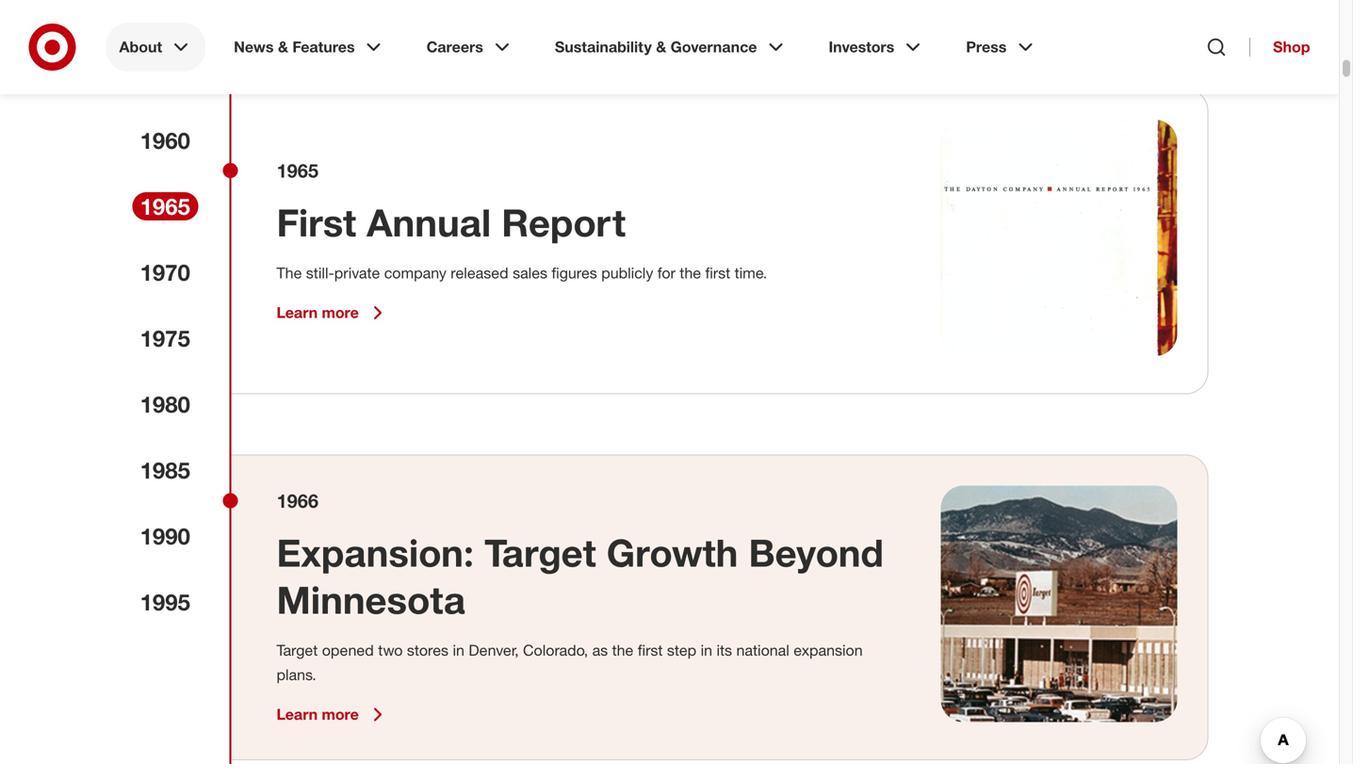 Task type: vqa. For each thing, say whether or not it's contained in the screenshot.
second Learn more from the bottom of the page
yes



Task type: describe. For each thing, give the bounding box(es) containing it.
2 in from the left
[[701, 642, 712, 660]]

news & features link
[[221, 23, 398, 72]]

investors link
[[816, 23, 938, 72]]

more for expansion: target growth beyond minnesota
[[322, 706, 359, 724]]

minnesota
[[277, 577, 465, 623]]

opened
[[322, 642, 374, 660]]

private
[[334, 264, 380, 282]]

learn more for first annual report
[[277, 304, 359, 322]]

beyond
[[749, 530, 884, 576]]

time.
[[735, 264, 767, 282]]

news
[[234, 38, 274, 56]]

1995 link
[[132, 588, 198, 616]]

publicly
[[601, 264, 653, 282]]

target opened two stores in denver, colorado, as the first step in its national expansion plans.
[[277, 642, 863, 684]]

& for features
[[278, 38, 288, 56]]

1995
[[140, 589, 190, 616]]

careers link
[[413, 23, 527, 72]]

1985 link
[[132, 456, 198, 484]]

colorado,
[[523, 642, 588, 660]]

1965 link
[[132, 192, 198, 221]]

annual
[[367, 200, 491, 246]]

text image
[[941, 120, 1178, 356]]

stores
[[407, 642, 449, 660]]

sustainability & governance link
[[542, 23, 801, 72]]

investors
[[829, 38, 895, 56]]

more for first annual report
[[322, 304, 359, 322]]

learn for expansion: target growth beyond minnesota
[[277, 706, 318, 724]]

learn more for expansion: target growth beyond minnesota
[[277, 706, 359, 724]]

released
[[451, 264, 509, 282]]

sustainability & governance
[[555, 38, 757, 56]]

sales
[[513, 264, 548, 282]]

0 vertical spatial 1965
[[277, 159, 319, 182]]

growth
[[607, 530, 738, 576]]

national
[[737, 642, 790, 660]]

governance
[[671, 38, 757, 56]]

the inside target opened two stores in denver, colorado, as the first step in its national expansion plans.
[[612, 642, 634, 660]]

0 horizontal spatial 1965
[[140, 193, 190, 220]]



Task type: locate. For each thing, give the bounding box(es) containing it.
the right for
[[680, 264, 701, 282]]

1 learn more from the top
[[277, 304, 359, 322]]

expansion: target growth beyond minnesota
[[277, 530, 884, 623]]

learn more
[[277, 304, 359, 322], [277, 706, 359, 724]]

1965
[[277, 159, 319, 182], [140, 193, 190, 220]]

about link
[[106, 23, 206, 72]]

2 more from the top
[[322, 706, 359, 724]]

more
[[322, 304, 359, 322], [322, 706, 359, 724]]

two
[[378, 642, 403, 660]]

0 vertical spatial target
[[485, 530, 596, 576]]

1975 link
[[132, 324, 198, 352]]

0 vertical spatial first
[[705, 264, 731, 282]]

news & features
[[234, 38, 355, 56]]

learn more button down the still-
[[277, 302, 389, 324]]

1 vertical spatial 1965
[[140, 193, 190, 220]]

1970
[[140, 259, 190, 286]]

shop
[[1273, 38, 1310, 56]]

figures
[[552, 264, 597, 282]]

& right the news
[[278, 38, 288, 56]]

1 & from the left
[[278, 38, 288, 56]]

press
[[966, 38, 1007, 56]]

2 learn from the top
[[277, 706, 318, 724]]

2 & from the left
[[656, 38, 666, 56]]

careers
[[427, 38, 483, 56]]

still-
[[306, 264, 334, 282]]

learn more down the still-
[[277, 304, 359, 322]]

plans.
[[277, 666, 316, 684]]

1 horizontal spatial 1965
[[277, 159, 319, 182]]

learn more button for first annual report
[[277, 302, 389, 324]]

1 horizontal spatial &
[[656, 38, 666, 56]]

1 horizontal spatial the
[[680, 264, 701, 282]]

press link
[[953, 23, 1050, 72]]

the still-private company released sales figures publicly for the first time.
[[277, 264, 767, 282]]

the right as
[[612, 642, 634, 660]]

0 vertical spatial more
[[322, 304, 359, 322]]

learn
[[277, 304, 318, 322], [277, 706, 318, 724]]

1985
[[140, 457, 190, 484]]

0 vertical spatial learn more
[[277, 304, 359, 322]]

0 vertical spatial learn
[[277, 304, 318, 322]]

1 vertical spatial first
[[638, 642, 663, 660]]

for
[[658, 264, 676, 282]]

first annual report
[[277, 200, 626, 246]]

& left the governance
[[656, 38, 666, 56]]

1 vertical spatial more
[[322, 706, 359, 724]]

learn more down plans.
[[277, 706, 359, 724]]

1970 link
[[132, 258, 198, 286]]

1980 link
[[132, 390, 198, 418]]

expansion
[[794, 642, 863, 660]]

the
[[680, 264, 701, 282], [612, 642, 634, 660]]

first annual report button
[[277, 199, 626, 246]]

report
[[502, 200, 626, 246]]

in
[[453, 642, 465, 660], [701, 642, 712, 660]]

more down opened
[[322, 706, 359, 724]]

target inside expansion: target growth beyond minnesota
[[485, 530, 596, 576]]

learn down "the"
[[277, 304, 318, 322]]

denver,
[[469, 642, 519, 660]]

0 horizontal spatial &
[[278, 38, 288, 56]]

step
[[667, 642, 697, 660]]

2 learn more from the top
[[277, 706, 359, 724]]

learn for first annual report
[[277, 304, 318, 322]]

its
[[717, 642, 732, 660]]

1 horizontal spatial target
[[485, 530, 596, 576]]

expansion:
[[277, 530, 474, 576]]

1 in from the left
[[453, 642, 465, 660]]

1960 link
[[132, 126, 198, 155]]

first
[[277, 200, 356, 246]]

0 horizontal spatial in
[[453, 642, 465, 660]]

0 vertical spatial the
[[680, 264, 701, 282]]

1990
[[140, 523, 190, 550]]

1 vertical spatial target
[[277, 642, 318, 660]]

0 vertical spatial learn more button
[[277, 302, 389, 324]]

1 vertical spatial learn more button
[[277, 704, 389, 726]]

more down private
[[322, 304, 359, 322]]

learn down plans.
[[277, 706, 318, 724]]

in left its
[[701, 642, 712, 660]]

1 horizontal spatial in
[[701, 642, 712, 660]]

1 learn from the top
[[277, 304, 318, 322]]

& for governance
[[656, 38, 666, 56]]

learn more button down plans.
[[277, 704, 389, 726]]

first left "time."
[[705, 264, 731, 282]]

1 horizontal spatial first
[[705, 264, 731, 282]]

1 vertical spatial learn more
[[277, 706, 359, 724]]

target inside target opened two stores in denver, colorado, as the first step in its national expansion plans.
[[277, 642, 318, 660]]

the
[[277, 264, 302, 282]]

about
[[119, 38, 162, 56]]

first left step
[[638, 642, 663, 660]]

0 horizontal spatial the
[[612, 642, 634, 660]]

target
[[485, 530, 596, 576], [277, 642, 318, 660]]

shop link
[[1250, 38, 1310, 57]]

expansion: target growth beyond minnesota button
[[277, 529, 896, 624]]

sustainability
[[555, 38, 652, 56]]

a parking lot with cars and a building in the background image
[[941, 486, 1178, 722]]

1 more from the top
[[322, 304, 359, 322]]

learn more button for expansion: target growth beyond minnesota
[[277, 704, 389, 726]]

learn more button
[[277, 302, 389, 324], [277, 704, 389, 726]]

first
[[705, 264, 731, 282], [638, 642, 663, 660]]

0 horizontal spatial first
[[638, 642, 663, 660]]

2 learn more button from the top
[[277, 704, 389, 726]]

in right stores
[[453, 642, 465, 660]]

0 horizontal spatial target
[[277, 642, 318, 660]]

1 vertical spatial the
[[612, 642, 634, 660]]

as
[[592, 642, 608, 660]]

&
[[278, 38, 288, 56], [656, 38, 666, 56]]

company
[[384, 264, 447, 282]]

1 vertical spatial learn
[[277, 706, 318, 724]]

1965 up 1970 at the top left of page
[[140, 193, 190, 220]]

1965 up first
[[277, 159, 319, 182]]

1 learn more button from the top
[[277, 302, 389, 324]]

1975
[[140, 325, 190, 352]]

1980
[[140, 391, 190, 418]]

1966
[[277, 490, 319, 512]]

features
[[292, 38, 355, 56]]

first inside target opened two stores in denver, colorado, as the first step in its national expansion plans.
[[638, 642, 663, 660]]

1990 link
[[132, 522, 198, 550]]

1960
[[140, 127, 190, 154]]



